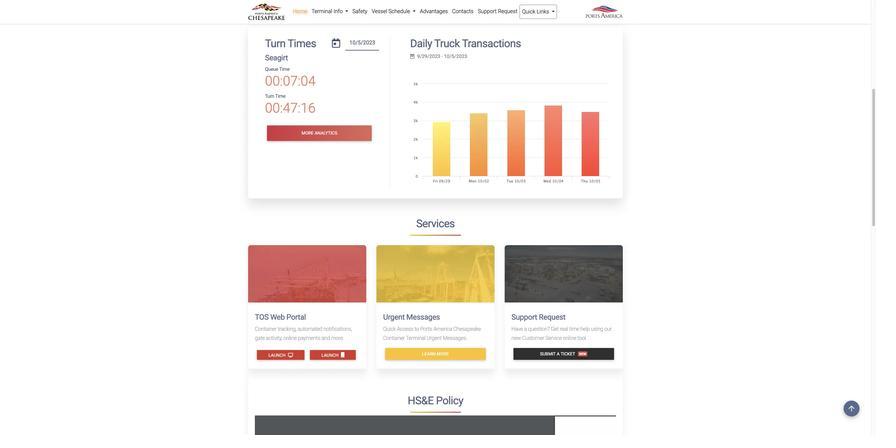 Task type: locate. For each thing, give the bounding box(es) containing it.
0 vertical spatial request
[[498, 8, 518, 15]]

0 horizontal spatial container
[[255, 326, 277, 333]]

have
[[512, 326, 523, 333]]

online inside container tracking, automated notifications, gate activity, online payments and more.
[[284, 335, 297, 342]]

1 horizontal spatial request
[[539, 313, 566, 322]]

launch link
[[257, 351, 305, 361], [310, 351, 356, 361]]

messages.
[[443, 335, 468, 342]]

terminal info link
[[310, 5, 351, 18]]

a for question?
[[524, 326, 527, 333]]

quick left access
[[383, 326, 396, 333]]

more left analytics
[[302, 131, 314, 136]]

1 vertical spatial time
[[275, 94, 286, 99]]

a
[[524, 326, 527, 333], [557, 352, 560, 357]]

ports
[[420, 326, 432, 333]]

0 horizontal spatial request
[[498, 8, 518, 15]]

0 vertical spatial container
[[255, 326, 277, 333]]

learn more link
[[385, 348, 486, 360]]

online
[[284, 335, 297, 342], [563, 335, 577, 342]]

chesapeake
[[454, 326, 481, 333]]

1 horizontal spatial launch
[[322, 353, 340, 358]]

support right contacts
[[478, 8, 497, 15]]

turn up seagirt
[[265, 37, 286, 50]]

0 horizontal spatial terminal
[[312, 8, 332, 15]]

time for 00:47:16
[[275, 94, 286, 99]]

quick for quick links
[[522, 8, 536, 15]]

launch left mobile 'icon'
[[322, 353, 340, 358]]

0 horizontal spatial urgent
[[383, 313, 405, 322]]

payments
[[298, 335, 320, 342]]

home
[[293, 8, 307, 15]]

launch
[[269, 353, 287, 358], [322, 353, 340, 358]]

1 vertical spatial more
[[437, 352, 449, 357]]

launch link down more.
[[310, 351, 356, 361]]

online down tracking,
[[284, 335, 297, 342]]

urgent inside quick access to ports america chesapeake container terminal                         urgent messages.
[[427, 335, 442, 342]]

1 horizontal spatial quick
[[522, 8, 536, 15]]

automated
[[298, 326, 322, 333]]

a left ticket
[[557, 352, 560, 357]]

a inside have a question? get real time help using our new customer service online tool.
[[524, 326, 527, 333]]

1 online from the left
[[284, 335, 297, 342]]

request
[[498, 8, 518, 15], [539, 313, 566, 322]]

00:47:16
[[265, 100, 316, 116]]

container down access
[[383, 335, 405, 342]]

launch for mobile 'icon'
[[322, 353, 340, 358]]

notifications,
[[324, 326, 352, 333]]

0 horizontal spatial launch
[[269, 353, 287, 358]]

0 vertical spatial urgent
[[383, 313, 405, 322]]

0 vertical spatial time
[[279, 66, 290, 72]]

more inside 'link'
[[302, 131, 314, 136]]

request left quick links
[[498, 8, 518, 15]]

0 horizontal spatial online
[[284, 335, 297, 342]]

2 online from the left
[[563, 335, 577, 342]]

urgent up access
[[383, 313, 405, 322]]

0 horizontal spatial launch link
[[257, 351, 305, 361]]

urgent
[[383, 313, 405, 322], [427, 335, 442, 342]]

time
[[570, 326, 580, 333]]

more right learn
[[437, 352, 449, 357]]

1 vertical spatial urgent
[[427, 335, 442, 342]]

1 horizontal spatial a
[[557, 352, 560, 357]]

turn times
[[265, 37, 316, 50]]

safety
[[353, 8, 368, 15]]

turn up 00:47:16
[[265, 94, 274, 99]]

1 vertical spatial support
[[512, 313, 538, 322]]

turn inside turn time 00:47:16
[[265, 94, 274, 99]]

activity,
[[266, 335, 282, 342]]

ticket
[[561, 352, 576, 357]]

time inside turn time 00:47:16
[[275, 94, 286, 99]]

gate
[[255, 335, 265, 342]]

1 vertical spatial support request
[[512, 313, 566, 322]]

1 horizontal spatial more
[[437, 352, 449, 357]]

have a question? get real time help using our new customer service online tool.
[[512, 326, 612, 342]]

support up have
[[512, 313, 538, 322]]

services
[[416, 218, 455, 230]]

support request
[[478, 8, 518, 15], [512, 313, 566, 322]]

quick left links
[[522, 8, 536, 15]]

policy
[[436, 395, 464, 408]]

online down time
[[563, 335, 577, 342]]

terminal left info
[[312, 8, 332, 15]]

web
[[270, 313, 285, 322]]

2 launch from the left
[[322, 353, 340, 358]]

1 launch link from the left
[[257, 351, 305, 361]]

0 horizontal spatial a
[[524, 326, 527, 333]]

quick
[[522, 8, 536, 15], [383, 326, 396, 333]]

launch for desktop image
[[269, 353, 287, 358]]

learn
[[422, 352, 436, 357]]

customer
[[522, 335, 545, 342]]

time for 00:07:04
[[279, 66, 290, 72]]

quick inside quick access to ports america chesapeake container terminal                         urgent messages.
[[383, 326, 396, 333]]

go to top image
[[844, 401, 860, 417]]

0 vertical spatial support
[[478, 8, 497, 15]]

terminal down to
[[406, 335, 426, 342]]

urgent down 'ports'
[[427, 335, 442, 342]]

1 turn from the top
[[265, 37, 286, 50]]

1 vertical spatial turn
[[265, 94, 274, 99]]

0 horizontal spatial support
[[478, 8, 497, 15]]

1 vertical spatial a
[[557, 352, 560, 357]]

1 horizontal spatial launch link
[[310, 351, 356, 361]]

support
[[478, 8, 497, 15], [512, 313, 538, 322]]

1 launch from the left
[[269, 353, 287, 358]]

question?
[[528, 326, 550, 333]]

contacts
[[452, 8, 474, 15]]

online inside have a question? get real time help using our new customer service online tool.
[[563, 335, 577, 342]]

our
[[605, 326, 612, 333]]

0 vertical spatial more
[[302, 131, 314, 136]]

a right have
[[524, 326, 527, 333]]

tos
[[255, 313, 269, 322]]

a for ticket
[[557, 352, 560, 357]]

1 vertical spatial container
[[383, 335, 405, 342]]

0 vertical spatial quick
[[522, 8, 536, 15]]

daily truck transactions
[[410, 37, 521, 50]]

turn
[[265, 37, 286, 50], [265, 94, 274, 99]]

hs&e policy
[[408, 395, 464, 408]]

transactions
[[462, 37, 521, 50]]

hs&e
[[408, 395, 434, 408]]

0 horizontal spatial more
[[302, 131, 314, 136]]

2 turn from the top
[[265, 94, 274, 99]]

advantages
[[420, 8, 448, 15]]

container up gate
[[255, 326, 277, 333]]

time inside queue time 00:07:04
[[279, 66, 290, 72]]

terminal
[[312, 8, 332, 15], [406, 335, 426, 342]]

0 vertical spatial a
[[524, 326, 527, 333]]

1 horizontal spatial support
[[512, 313, 538, 322]]

new
[[512, 335, 521, 342]]

time
[[279, 66, 290, 72], [275, 94, 286, 99]]

using
[[591, 326, 604, 333]]

10/5/2023
[[444, 54, 467, 59]]

queue time 00:07:04
[[265, 66, 316, 89]]

0 vertical spatial support request
[[478, 8, 518, 15]]

quick for quick access to ports america chesapeake container terminal                         urgent messages.
[[383, 326, 396, 333]]

0 vertical spatial turn
[[265, 37, 286, 50]]

1 horizontal spatial container
[[383, 335, 405, 342]]

1 horizontal spatial online
[[563, 335, 577, 342]]

request up get
[[539, 313, 566, 322]]

launch left desktop image
[[269, 353, 287, 358]]

1 vertical spatial quick
[[383, 326, 396, 333]]

support request link
[[476, 5, 520, 18]]

support request up the question?
[[512, 313, 566, 322]]

1 horizontal spatial terminal
[[406, 335, 426, 342]]

america
[[434, 326, 452, 333]]

1 vertical spatial terminal
[[406, 335, 426, 342]]

time up 00:47:16
[[275, 94, 286, 99]]

1 horizontal spatial urgent
[[427, 335, 442, 342]]

support request up transactions
[[478, 8, 518, 15]]

contacts link
[[450, 5, 476, 18]]

more analytics
[[302, 131, 337, 136]]

0 horizontal spatial quick
[[383, 326, 396, 333]]

container
[[255, 326, 277, 333], [383, 335, 405, 342]]

time right queue
[[279, 66, 290, 72]]

None text field
[[346, 37, 379, 51]]

more
[[302, 131, 314, 136], [437, 352, 449, 357]]

launch link down activity,
[[257, 351, 305, 361]]



Task type: vqa. For each thing, say whether or not it's contained in the screenshot.
the new
yes



Task type: describe. For each thing, give the bounding box(es) containing it.
to
[[415, 326, 419, 333]]

turn time 00:47:16
[[265, 94, 316, 116]]

service
[[546, 335, 562, 342]]

submit
[[540, 352, 556, 357]]

learn more
[[422, 352, 449, 357]]

request inside support request link
[[498, 8, 518, 15]]

desktop image
[[288, 354, 293, 358]]

daily
[[410, 37, 432, 50]]

tracking,
[[278, 326, 297, 333]]

help
[[581, 326, 590, 333]]

vessel schedule link
[[370, 5, 418, 18]]

terminal info
[[312, 8, 344, 15]]

2 launch link from the left
[[310, 351, 356, 361]]

real
[[560, 326, 568, 333]]

mobile image
[[341, 353, 345, 358]]

quick links link
[[520, 5, 557, 19]]

container tracking, automated notifications, gate activity, online payments and more.
[[255, 326, 352, 342]]

get
[[551, 326, 559, 333]]

container inside container tracking, automated notifications, gate activity, online payments and more.
[[255, 326, 277, 333]]

00:07:04
[[265, 73, 316, 89]]

turn for turn times
[[265, 37, 286, 50]]

tos web portal
[[255, 313, 306, 322]]

1 vertical spatial request
[[539, 313, 566, 322]]

truck
[[435, 37, 460, 50]]

tool.
[[578, 335, 587, 342]]

9/29/2023 - 10/5/2023
[[417, 54, 467, 59]]

more analytics link
[[267, 126, 372, 141]]

queue
[[265, 66, 278, 72]]

new
[[580, 353, 587, 356]]

9/29/2023
[[417, 54, 441, 59]]

0 vertical spatial terminal
[[312, 8, 332, 15]]

calendar week image
[[410, 54, 415, 59]]

more.
[[331, 335, 344, 342]]

links
[[537, 8, 549, 15]]

calendar day image
[[332, 39, 340, 48]]

container inside quick access to ports america chesapeake container terminal                         urgent messages.
[[383, 335, 405, 342]]

times
[[288, 37, 316, 50]]

portal
[[287, 313, 306, 322]]

urgent messages
[[383, 313, 440, 322]]

vessel schedule
[[372, 8, 412, 15]]

vessel
[[372, 8, 387, 15]]

terminal inside quick access to ports america chesapeake container terminal                         urgent messages.
[[406, 335, 426, 342]]

quick links
[[522, 8, 551, 15]]

quick access to ports america chesapeake container terminal                         urgent messages.
[[383, 326, 481, 342]]

home link
[[291, 5, 310, 18]]

turn for turn time 00:47:16
[[265, 94, 274, 99]]

submit a ticket
[[540, 352, 576, 357]]

safety link
[[351, 5, 370, 18]]

and
[[322, 335, 330, 342]]

analytics
[[315, 131, 337, 136]]

advantages link
[[418, 5, 450, 18]]

-
[[442, 54, 443, 59]]

schedule
[[389, 8, 410, 15]]

info
[[334, 8, 343, 15]]

seagirt
[[265, 53, 288, 62]]

access
[[397, 326, 414, 333]]

messages
[[407, 313, 440, 322]]



